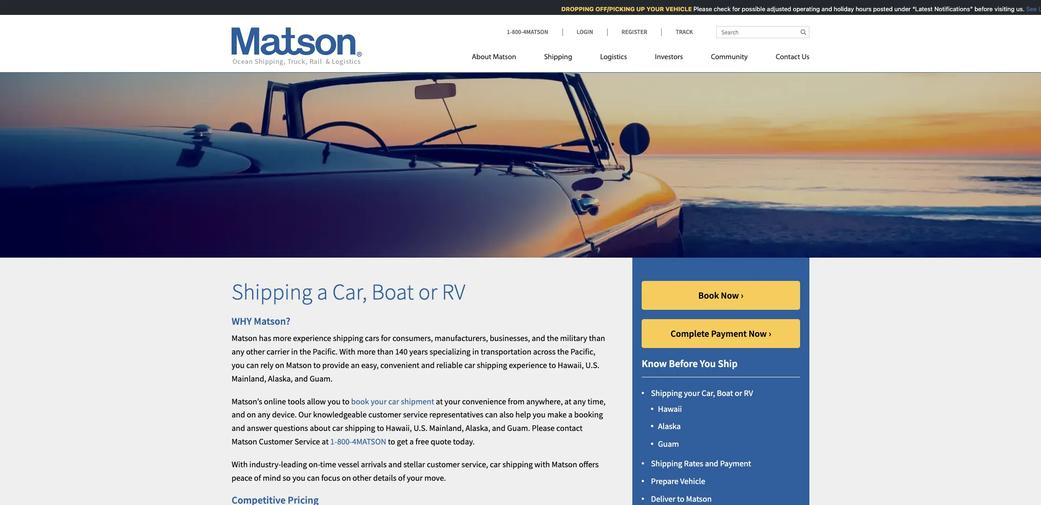 Task type: locate. For each thing, give the bounding box(es) containing it.
shipment
[[401, 396, 434, 407]]

and inside know before you ship section
[[705, 458, 719, 469]]

alaska, down rely
[[268, 373, 293, 384]]

focus
[[321, 472, 340, 483]]

0 horizontal spatial on
[[247, 409, 256, 420]]

1-800-4matson
[[507, 28, 548, 36]]

800- for 1-800-4matson to get a free quote today.
[[337, 436, 352, 447]]

1 horizontal spatial 800-
[[512, 28, 523, 36]]

4matson
[[523, 28, 548, 36], [352, 436, 386, 447]]

see
[[1022, 5, 1032, 13]]

to down pacific.
[[313, 360, 321, 371]]

u.s. inside matson has more experience shipping cars for consumers, manufacturers, businesses, and the military than any other carrier in the pacific. with more than 140 years specializing in transportation across the pacific, you can rely on matson to provide an easy, convenient and reliable car shipping experience to hawaii, u.s. mainland, alaska, and guam.
[[586, 360, 600, 371]]

book
[[351, 396, 369, 407]]

0 horizontal spatial for
[[381, 333, 391, 344]]

on right rely
[[275, 360, 284, 371]]

the up across
[[547, 333, 559, 344]]

matson inside know before you ship section
[[686, 493, 712, 504]]

mainland, inside matson has more experience shipping cars for consumers, manufacturers, businesses, and the military than any other carrier in the pacific. with more than 140 years specializing in transportation across the pacific, you can rely on matson to provide an easy, convenient and reliable car shipping experience to hawaii, u.s. mainland, alaska, and guam.
[[232, 373, 266, 384]]

shipping your car, boat or rv
[[651, 388, 753, 398]]

1 horizontal spatial in
[[472, 346, 479, 357]]

can left rely
[[246, 360, 259, 371]]

1 horizontal spatial 4matson
[[523, 28, 548, 36]]

matson down 'carrier'
[[286, 360, 312, 371]]

for right cars on the left of the page
[[381, 333, 391, 344]]

1 horizontal spatial alaska,
[[466, 423, 490, 434]]

free
[[416, 436, 429, 447]]

1 vertical spatial u.s.
[[414, 423, 428, 434]]

rates
[[684, 458, 703, 469]]

1 vertical spatial than
[[377, 346, 394, 357]]

rv
[[442, 278, 465, 306], [744, 388, 753, 398]]

than up pacific,
[[589, 333, 605, 344]]

1 vertical spatial guam.
[[507, 423, 530, 434]]

0 horizontal spatial alaska,
[[268, 373, 293, 384]]

0 horizontal spatial of
[[254, 472, 261, 483]]

for right check
[[727, 5, 735, 13]]

alaska link
[[658, 421, 681, 432]]

now ›
[[721, 290, 744, 301], [749, 328, 771, 339]]

car inside with industry-leading on-time vessel arrivals and stellar customer service, car shipping with matson offers peace of mind so you can focus on other details of your move.
[[490, 459, 501, 470]]

2 vertical spatial on
[[342, 472, 351, 483]]

1 horizontal spatial car,
[[702, 388, 715, 398]]

boat
[[372, 278, 414, 306], [717, 388, 733, 398]]

deliver to matson link
[[651, 493, 712, 504]]

0 horizontal spatial than
[[377, 346, 394, 357]]

1 vertical spatial alaska,
[[466, 423, 490, 434]]

us.
[[1011, 5, 1020, 13]]

0 vertical spatial now ›
[[721, 290, 744, 301]]

on down matson's
[[247, 409, 256, 420]]

dropping
[[556, 5, 589, 13]]

than left 140
[[377, 346, 394, 357]]

booking
[[574, 409, 603, 420]]

an
[[351, 360, 360, 371]]

on inside at your convenience from anywhere, at any time, and on any device. our knowledgeable customer service representatives can also help you make a booking and answer questions about car shipping to hawaii, u.s. mainland, alaska, and guam. please contact matson customer service at
[[247, 409, 256, 420]]

1-800-4matson link up 'shipping' link
[[507, 28, 562, 36]]

1-800-4matson link
[[507, 28, 562, 36], [330, 436, 386, 447]]

you up knowledgeable
[[328, 396, 341, 407]]

1 vertical spatial a
[[568, 409, 573, 420]]

0 vertical spatial can
[[246, 360, 259, 371]]

guam. down provide
[[310, 373, 333, 384]]

0 vertical spatial on
[[275, 360, 284, 371]]

off/picking
[[591, 5, 630, 13]]

mainland, up quote
[[429, 423, 464, 434]]

across
[[533, 346, 556, 357]]

your down stellar
[[407, 472, 423, 483]]

book
[[698, 290, 719, 301]]

the
[[547, 333, 559, 344], [300, 346, 311, 357], [557, 346, 569, 357]]

matson down vehicle
[[686, 493, 712, 504]]

mainland, inside at your convenience from anywhere, at any time, and on any device. our knowledgeable customer service representatives can also help you make a booking and answer questions about car shipping to hawaii, u.s. mainland, alaska, and guam. please contact matson customer service at
[[429, 423, 464, 434]]

experience
[[293, 333, 331, 344], [509, 360, 547, 371]]

0 vertical spatial more
[[273, 333, 291, 344]]

0 horizontal spatial with
[[232, 459, 248, 470]]

of left mind
[[254, 472, 261, 483]]

matson?
[[254, 315, 290, 328]]

so
[[283, 472, 291, 483]]

0 vertical spatial 1-
[[507, 28, 512, 36]]

pacific.
[[313, 346, 338, 357]]

contact us link
[[762, 49, 810, 68]]

0 horizontal spatial or
[[418, 278, 437, 306]]

can down on-
[[307, 472, 320, 483]]

1 horizontal spatial guam.
[[507, 423, 530, 434]]

1 horizontal spatial a
[[410, 436, 414, 447]]

0 horizontal spatial 800-
[[337, 436, 352, 447]]

on inside matson has more experience shipping cars for consumers, manufacturers, businesses, and the military than any other carrier in the pacific. with more than 140 years specializing in transportation across the pacific, you can rely on matson to provide an easy, convenient and reliable car shipping experience to hawaii, u.s. mainland, alaska, and guam.
[[275, 360, 284, 371]]

at up make
[[565, 396, 572, 407]]

and up details
[[388, 459, 402, 470]]

rv inside know before you ship section
[[744, 388, 753, 398]]

matson inside with industry-leading on-time vessel arrivals and stellar customer service, car shipping with matson offers peace of mind so you can focus on other details of your move.
[[552, 459, 577, 470]]

2 horizontal spatial can
[[485, 409, 498, 420]]

you down anywhere,
[[533, 409, 546, 420]]

1 vertical spatial boat
[[717, 388, 733, 398]]

matson down why
[[232, 333, 257, 344]]

to left book
[[342, 396, 350, 407]]

0 vertical spatial customer
[[368, 409, 401, 420]]

1 vertical spatial or
[[735, 388, 742, 398]]

on-
[[309, 459, 320, 470]]

1 horizontal spatial more
[[357, 346, 376, 357]]

you right 'so'
[[292, 472, 305, 483]]

1- down about
[[330, 436, 337, 447]]

payment
[[711, 328, 747, 339], [720, 458, 751, 469]]

None search field
[[716, 26, 810, 38]]

1 vertical spatial for
[[381, 333, 391, 344]]

alaska, inside matson has more experience shipping cars for consumers, manufacturers, businesses, and the military than any other carrier in the pacific. with more than 140 years specializing in transportation across the pacific, you can rely on matson to provide an easy, convenient and reliable car shipping experience to hawaii, u.s. mainland, alaska, and guam.
[[268, 373, 293, 384]]

1 horizontal spatial please
[[689, 5, 707, 13]]

shipping up hawaii link
[[651, 388, 682, 398]]

1 horizontal spatial hawaii,
[[558, 360, 584, 371]]

shipping
[[544, 54, 572, 61], [232, 278, 313, 306], [651, 388, 682, 398], [651, 458, 682, 469]]

car, for a
[[332, 278, 367, 306]]

0 horizontal spatial hawaii,
[[386, 423, 412, 434]]

u.s. down pacific,
[[586, 360, 600, 371]]

why
[[232, 315, 252, 328]]

more
[[273, 333, 291, 344], [357, 346, 376, 357]]

0 vertical spatial than
[[589, 333, 605, 344]]

1 horizontal spatial customer
[[427, 459, 460, 470]]

800- up vessel
[[337, 436, 352, 447]]

0 vertical spatial car,
[[332, 278, 367, 306]]

800- up about matson link
[[512, 28, 523, 36]]

4matson up 'shipping' link
[[523, 28, 548, 36]]

the left pacific.
[[300, 346, 311, 357]]

4matson for 1-800-4matson
[[523, 28, 548, 36]]

0 horizontal spatial 4matson
[[352, 436, 386, 447]]

alaska, up today.
[[466, 423, 490, 434]]

about
[[472, 54, 491, 61]]

logistics
[[600, 54, 627, 61]]

0 horizontal spatial in
[[291, 346, 298, 357]]

your down "know before you ship"
[[684, 388, 700, 398]]

shipping down login link
[[544, 54, 572, 61]]

in
[[291, 346, 298, 357], [472, 346, 479, 357]]

and right rates
[[705, 458, 719, 469]]

on down vessel
[[342, 472, 351, 483]]

1 vertical spatial rv
[[744, 388, 753, 398]]

shipping left with
[[503, 459, 533, 470]]

0 vertical spatial boat
[[372, 278, 414, 306]]

0 horizontal spatial u.s.
[[414, 423, 428, 434]]

1 vertical spatial can
[[485, 409, 498, 420]]

payment right rates
[[720, 458, 751, 469]]

2 vertical spatial can
[[307, 472, 320, 483]]

operating
[[788, 5, 815, 13]]

alaska, inside at your convenience from anywhere, at any time, and on any device. our knowledgeable customer service representatives can also help you make a booking and answer questions about car shipping to hawaii, u.s. mainland, alaska, and guam. please contact matson customer service at
[[466, 423, 490, 434]]

matson
[[493, 54, 516, 61], [232, 333, 257, 344], [286, 360, 312, 371], [232, 436, 257, 447], [552, 459, 577, 470], [686, 493, 712, 504]]

car right reliable
[[464, 360, 475, 371]]

matson down 'answer'
[[232, 436, 257, 447]]

mainland,
[[232, 373, 266, 384], [429, 423, 464, 434]]

800-
[[512, 28, 523, 36], [337, 436, 352, 447]]

convenient
[[380, 360, 420, 371]]

hawaii, inside matson has more experience shipping cars for consumers, manufacturers, businesses, and the military than any other carrier in the pacific. with more than 140 years specializing in transportation across the pacific, you can rely on matson to provide an easy, convenient and reliable car shipping experience to hawaii, u.s. mainland, alaska, and guam.
[[558, 360, 584, 371]]

guam. down help
[[507, 423, 530, 434]]

you inside matson has more experience shipping cars for consumers, manufacturers, businesses, and the military than any other carrier in the pacific. with more than 140 years specializing in transportation across the pacific, you can rely on matson to provide an easy, convenient and reliable car shipping experience to hawaii, u.s. mainland, alaska, and guam.
[[232, 360, 245, 371]]

0 horizontal spatial car,
[[332, 278, 367, 306]]

1 horizontal spatial at
[[436, 396, 443, 407]]

4matson up arrivals
[[352, 436, 386, 447]]

0 vertical spatial alaska,
[[268, 373, 293, 384]]

1 horizontal spatial u.s.
[[586, 360, 600, 371]]

guam. inside at your convenience from anywhere, at any time, and on any device. our knowledgeable customer service representatives can also help you make a booking and answer questions about car shipping to hawaii, u.s. mainland, alaska, and guam. please contact matson customer service at
[[507, 423, 530, 434]]

know before you ship section
[[621, 258, 821, 505]]

shipping up matson?
[[232, 278, 313, 306]]

experience up pacific.
[[293, 333, 331, 344]]

matson right the about at the left top of the page
[[493, 54, 516, 61]]

or inside section
[[735, 388, 742, 398]]

hawaii, down pacific,
[[558, 360, 584, 371]]

2 vertical spatial a
[[410, 436, 414, 447]]

0 vertical spatial any
[[232, 346, 244, 357]]

service
[[295, 436, 320, 447]]

1 vertical spatial on
[[247, 409, 256, 420]]

payment up ship
[[711, 328, 747, 339]]

1 horizontal spatial of
[[398, 472, 405, 483]]

in down manufacturers,
[[472, 346, 479, 357]]

2 horizontal spatial at
[[565, 396, 572, 407]]

today.
[[453, 436, 475, 447]]

mainland, down rely
[[232, 373, 266, 384]]

0 horizontal spatial guam.
[[310, 373, 333, 384]]

your right book
[[371, 396, 387, 407]]

community
[[711, 54, 748, 61]]

0 vertical spatial experience
[[293, 333, 331, 344]]

about
[[310, 423, 331, 434]]

0 vertical spatial rv
[[442, 278, 465, 306]]

more up easy,
[[357, 346, 376, 357]]

of right details
[[398, 472, 405, 483]]

hawaii, up get
[[386, 423, 412, 434]]

1 vertical spatial other
[[353, 472, 372, 483]]

1- for 1-800-4matson to get a free quote today.
[[330, 436, 337, 447]]

any
[[232, 346, 244, 357], [573, 396, 586, 407], [258, 409, 270, 420]]

to left get
[[388, 436, 395, 447]]

complete payment now › link
[[642, 319, 800, 348]]

to up 1-800-4matson to get a free quote today.
[[377, 423, 384, 434]]

1 vertical spatial 1-800-4matson link
[[330, 436, 386, 447]]

1 horizontal spatial on
[[275, 360, 284, 371]]

0 horizontal spatial can
[[246, 360, 259, 371]]

consumers,
[[393, 333, 433, 344]]

u.s.
[[586, 360, 600, 371], [414, 423, 428, 434]]

book now › link
[[642, 281, 800, 310]]

prepare vehicle link
[[651, 476, 705, 486]]

customer inside with industry-leading on-time vessel arrivals and stellar customer service, car shipping with matson offers peace of mind so you can focus on other details of your move.
[[427, 459, 460, 470]]

can inside at your convenience from anywhere, at any time, and on any device. our knowledgeable customer service representatives can also help you make a booking and answer questions about car shipping to hawaii, u.s. mainland, alaska, and guam. please contact matson customer service at
[[485, 409, 498, 420]]

1 horizontal spatial 1-800-4matson link
[[507, 28, 562, 36]]

0 horizontal spatial experience
[[293, 333, 331, 344]]

0 vertical spatial other
[[246, 346, 265, 357]]

2 horizontal spatial any
[[573, 396, 586, 407]]

car right service,
[[490, 459, 501, 470]]

customer down book your car shipment link
[[368, 409, 401, 420]]

than
[[589, 333, 605, 344], [377, 346, 394, 357]]

1 horizontal spatial other
[[353, 472, 372, 483]]

1 horizontal spatial experience
[[509, 360, 547, 371]]

0 horizontal spatial rv
[[442, 278, 465, 306]]

search image
[[801, 29, 806, 35]]

with up peace
[[232, 459, 248, 470]]

u.s. up free
[[414, 423, 428, 434]]

any up 'answer'
[[258, 409, 270, 420]]

please left check
[[689, 5, 707, 13]]

guam link
[[658, 439, 679, 449]]

transportation
[[481, 346, 532, 357]]

0 vertical spatial u.s.
[[586, 360, 600, 371]]

1-800-4matson link up vessel
[[330, 436, 386, 447]]

with up an
[[339, 346, 355, 357]]

any down why
[[232, 346, 244, 357]]

boat inside know before you ship section
[[717, 388, 733, 398]]

prepare vehicle
[[651, 476, 705, 486]]

0 vertical spatial 800-
[[512, 28, 523, 36]]

possible
[[737, 5, 761, 13]]

shipping inside 'shipping' link
[[544, 54, 572, 61]]

0 horizontal spatial boat
[[372, 278, 414, 306]]

0 horizontal spatial mainland,
[[232, 373, 266, 384]]

pacific,
[[571, 346, 596, 357]]

know
[[642, 357, 667, 370]]

and left holiday
[[817, 5, 827, 13]]

1 horizontal spatial 1-
[[507, 28, 512, 36]]

0 vertical spatial for
[[727, 5, 735, 13]]

can inside matson has more experience shipping cars for consumers, manufacturers, businesses, and the military than any other carrier in the pacific. with more than 140 years specializing in transportation across the pacific, you can rely on matson to provide an easy, convenient and reliable car shipping experience to hawaii, u.s. mainland, alaska, and guam.
[[246, 360, 259, 371]]

car, inside know before you ship section
[[702, 388, 715, 398]]

shipping down knowledgeable
[[345, 423, 375, 434]]

car down knowledgeable
[[332, 423, 343, 434]]

to right deliver
[[677, 493, 685, 504]]

experience down across
[[509, 360, 547, 371]]

1 horizontal spatial or
[[735, 388, 742, 398]]

please down make
[[532, 423, 555, 434]]

1-
[[507, 28, 512, 36], [330, 436, 337, 447]]

you left rely
[[232, 360, 245, 371]]

car,
[[332, 278, 367, 306], [702, 388, 715, 398]]

for
[[727, 5, 735, 13], [381, 333, 391, 344]]

shipping for shipping a car, boat or rv
[[232, 278, 313, 306]]

customer
[[368, 409, 401, 420], [427, 459, 460, 470]]

1 vertical spatial now ›
[[749, 328, 771, 339]]

matson right with
[[552, 459, 577, 470]]

at down about
[[322, 436, 329, 447]]

hawaii,
[[558, 360, 584, 371], [386, 423, 412, 434]]

1 vertical spatial 4matson
[[352, 436, 386, 447]]

guam. inside matson has more experience shipping cars for consumers, manufacturers, businesses, and the military than any other carrier in the pacific. with more than 140 years specializing in transportation across the pacific, you can rely on matson to provide an easy, convenient and reliable car shipping experience to hawaii, u.s. mainland, alaska, and guam.
[[310, 373, 333, 384]]

customer up move.
[[427, 459, 460, 470]]

your up the representatives
[[445, 396, 460, 407]]

arrivals
[[361, 459, 387, 470]]

any up booking
[[573, 396, 586, 407]]

1- up about matson link
[[507, 28, 512, 36]]

register link
[[607, 28, 661, 36]]

1 vertical spatial car,
[[702, 388, 715, 398]]

1 horizontal spatial now ›
[[749, 328, 771, 339]]

under
[[890, 5, 906, 13]]

shipping up prepare on the bottom of page
[[651, 458, 682, 469]]

with inside with industry-leading on-time vessel arrivals and stellar customer service, car shipping with matson offers peace of mind so you can focus on other details of your move.
[[232, 459, 248, 470]]

other down arrivals
[[353, 472, 372, 483]]

with
[[339, 346, 355, 357], [232, 459, 248, 470]]

0 horizontal spatial more
[[273, 333, 291, 344]]

login link
[[562, 28, 607, 36]]

0 vertical spatial with
[[339, 346, 355, 357]]

at up the representatives
[[436, 396, 443, 407]]

more up 'carrier'
[[273, 333, 291, 344]]

1 vertical spatial mainland,
[[429, 423, 464, 434]]

in right 'carrier'
[[291, 346, 298, 357]]

1 horizontal spatial boat
[[717, 388, 733, 398]]

0 horizontal spatial 1-800-4matson link
[[330, 436, 386, 447]]

0 horizontal spatial please
[[532, 423, 555, 434]]

1 vertical spatial experience
[[509, 360, 547, 371]]

can left "also"
[[485, 409, 498, 420]]

guam.
[[310, 373, 333, 384], [507, 423, 530, 434]]

1 vertical spatial 800-
[[337, 436, 352, 447]]

your
[[642, 5, 659, 13]]

other down has
[[246, 346, 265, 357]]

customer inside at your convenience from anywhere, at any time, and on any device. our knowledgeable customer service representatives can also help you make a booking and answer questions about car shipping to hawaii, u.s. mainland, alaska, and guam. please contact matson customer service at
[[368, 409, 401, 420]]

1 horizontal spatial rv
[[744, 388, 753, 398]]

car
[[464, 360, 475, 371], [388, 396, 399, 407], [332, 423, 343, 434], [490, 459, 501, 470]]

1 horizontal spatial can
[[307, 472, 320, 483]]

0 vertical spatial guam.
[[310, 373, 333, 384]]

1 horizontal spatial mainland,
[[429, 423, 464, 434]]



Task type: vqa. For each thing, say whether or not it's contained in the screenshot.
your inside the at your convenience from anywhere, at any time, and on any device. Our knowledgeable customer service representatives can also help you make a booking and answer questions about car shipping to Hawaii, U.S. Mainland, Alaska, and Guam. Please contact Matson Customer Service at
yes



Task type: describe. For each thing, give the bounding box(es) containing it.
reliable
[[436, 360, 463, 371]]

1- for 1-800-4matson
[[507, 28, 512, 36]]

the down military
[[557, 346, 569, 357]]

0 vertical spatial please
[[689, 5, 707, 13]]

matson's
[[232, 396, 262, 407]]

rv for shipping a car, boat or rv
[[442, 278, 465, 306]]

help
[[516, 409, 531, 420]]

car inside matson has more experience shipping cars for consumers, manufacturers, businesses, and the military than any other carrier in the pacific. with more than 140 years specializing in transportation across the pacific, you can rely on matson to provide an easy, convenient and reliable car shipping experience to hawaii, u.s. mainland, alaska, and guam.
[[464, 360, 475, 371]]

hours
[[851, 5, 867, 13]]

or for shipping your car, boat or rv
[[735, 388, 742, 398]]

alaska
[[658, 421, 681, 432]]

2 of from the left
[[398, 472, 405, 483]]

shipping down transportation
[[477, 360, 507, 371]]

any inside matson has more experience shipping cars for consumers, manufacturers, businesses, and the military than any other carrier in the pacific. with more than 140 years specializing in transportation across the pacific, you can rely on matson to provide an easy, convenient and reliable car shipping experience to hawaii, u.s. mainland, alaska, and guam.
[[232, 346, 244, 357]]

u.s. inside at your convenience from anywhere, at any time, and on any device. our knowledgeable customer service representatives can also help you make a booking and answer questions about car shipping to hawaii, u.s. mainland, alaska, and guam. please contact matson customer service at
[[414, 423, 428, 434]]

at your convenience from anywhere, at any time, and on any device. our knowledgeable customer service representatives can also help you make a booking and answer questions about car shipping to hawaii, u.s. mainland, alaska, and guam. please contact matson customer service at
[[232, 396, 606, 447]]

community link
[[697, 49, 762, 68]]

shipping for shipping
[[544, 54, 572, 61]]

know before you ship
[[642, 357, 738, 370]]

complete
[[671, 328, 709, 339]]

contact
[[556, 423, 583, 434]]

register
[[622, 28, 647, 36]]

to down across
[[549, 360, 556, 371]]

and left 'answer'
[[232, 423, 245, 434]]

time,
[[588, 396, 606, 407]]

before
[[970, 5, 988, 13]]

1 vertical spatial payment
[[720, 458, 751, 469]]

service
[[403, 409, 428, 420]]

offers
[[579, 459, 599, 470]]

shipping for shipping your car, boat or rv
[[651, 388, 682, 398]]

car inside at your convenience from anywhere, at any time, and on any device. our knowledgeable customer service representatives can also help you make a booking and answer questions about car shipping to hawaii, u.s. mainland, alaska, and guam. please contact matson customer service at
[[332, 423, 343, 434]]

ship
[[718, 357, 738, 370]]

logistics link
[[586, 49, 641, 68]]

car, for your
[[702, 388, 715, 398]]

other inside with industry-leading on-time vessel arrivals and stellar customer service, car shipping with matson offers peace of mind so you can focus on other details of your move.
[[353, 472, 372, 483]]

move.
[[424, 472, 446, 483]]

1 in from the left
[[291, 346, 298, 357]]

boat for a
[[372, 278, 414, 306]]

contact
[[776, 54, 800, 61]]

matson inside top menu navigation
[[493, 54, 516, 61]]

on inside with industry-leading on-time vessel arrivals and stellar customer service, car shipping with matson offers peace of mind so you can focus on other details of your move.
[[342, 472, 351, 483]]

1 horizontal spatial any
[[258, 409, 270, 420]]

matson's online tools allow you to book your car shipment
[[232, 396, 434, 407]]

anywhere,
[[526, 396, 563, 407]]

with inside matson has more experience shipping cars for consumers, manufacturers, businesses, and the military than any other carrier in the pacific. with more than 140 years specializing in transportation across the pacific, you can rely on matson to provide an easy, convenient and reliable car shipping experience to hawaii, u.s. mainland, alaska, and guam.
[[339, 346, 355, 357]]

other inside matson has more experience shipping cars for consumers, manufacturers, businesses, and the military than any other carrier in the pacific. with more than 140 years specializing in transportation across the pacific, you can rely on matson to provide an easy, convenient and reliable car shipping experience to hawaii, u.s. mainland, alaska, and guam.
[[246, 346, 265, 357]]

please inside at your convenience from anywhere, at any time, and on any device. our knowledgeable customer service representatives can also help you make a booking and answer questions about car shipping to hawaii, u.s. mainland, alaska, and guam. please contact matson customer service at
[[532, 423, 555, 434]]

from
[[508, 396, 525, 407]]

1 horizontal spatial than
[[589, 333, 605, 344]]

visiting
[[990, 5, 1010, 13]]

check
[[709, 5, 726, 13]]

book now ›
[[698, 290, 744, 301]]

to inside at your convenience from anywhere, at any time, and on any device. our knowledgeable customer service representatives can also help you make a booking and answer questions about car shipping to hawaii, u.s. mainland, alaska, and guam. please contact matson customer service at
[[377, 423, 384, 434]]

rv for shipping your car, boat or rv
[[744, 388, 753, 398]]

for inside matson has more experience shipping cars for consumers, manufacturers, businesses, and the military than any other carrier in the pacific. with more than 140 years specializing in transportation across the pacific, you can rely on matson to provide an easy, convenient and reliable car shipping experience to hawaii, u.s. mainland, alaska, and guam.
[[381, 333, 391, 344]]

answer
[[247, 423, 272, 434]]

hawaii, inside at your convenience from anywhere, at any time, and on any device. our knowledgeable customer service representatives can also help you make a booking and answer questions about car shipping to hawaii, u.s. mainland, alaska, and guam. please contact matson customer service at
[[386, 423, 412, 434]]

get
[[397, 436, 408, 447]]

banner image
[[0, 58, 1041, 258]]

you
[[700, 357, 716, 370]]

to inside know before you ship section
[[677, 493, 685, 504]]

shipping rates and payment
[[651, 458, 751, 469]]

login
[[577, 28, 593, 36]]

140
[[395, 346, 408, 357]]

provide
[[322, 360, 349, 371]]

a inside at your convenience from anywhere, at any time, and on any device. our knowledgeable customer service representatives can also help you make a booking and answer questions about car shipping to hawaii, u.s. mainland, alaska, and guam. please contact matson customer service at
[[568, 409, 573, 420]]

and up across
[[532, 333, 545, 344]]

complete payment now ›
[[671, 328, 771, 339]]

you inside at your convenience from anywhere, at any time, and on any device. our knowledgeable customer service representatives can also help you make a booking and answer questions about car shipping to hawaii, u.s. mainland, alaska, and guam. please contact matson customer service at
[[533, 409, 546, 420]]

top menu navigation
[[472, 49, 810, 68]]

shipping inside at your convenience from anywhere, at any time, and on any device. our knowledgeable customer service representatives can also help you make a booking and answer questions about car shipping to hawaii, u.s. mainland, alaska, and guam. please contact matson customer service at
[[345, 423, 375, 434]]

matson inside at your convenience from anywhere, at any time, and on any device. our knowledgeable customer service representatives can also help you make a booking and answer questions about car shipping to hawaii, u.s. mainland, alaska, and guam. please contact matson customer service at
[[232, 436, 257, 447]]

book your car shipment link
[[351, 396, 434, 407]]

0 vertical spatial a
[[317, 278, 328, 306]]

quote
[[431, 436, 451, 447]]

up
[[632, 5, 640, 13]]

contact us
[[776, 54, 810, 61]]

deliver
[[651, 493, 676, 504]]

1 vertical spatial more
[[357, 346, 376, 357]]

online
[[264, 396, 286, 407]]

and down matson's
[[232, 409, 245, 420]]

4matson for 1-800-4matson to get a free quote today.
[[352, 436, 386, 447]]

why matson?
[[232, 315, 290, 328]]

or for shipping a car, boat or rv
[[418, 278, 437, 306]]

and down the years
[[421, 360, 435, 371]]

shipping your car, boat or rv link
[[651, 388, 753, 398]]

investors link
[[641, 49, 697, 68]]

1 of from the left
[[254, 472, 261, 483]]

adjusted
[[762, 5, 786, 13]]

shipping for shipping rates and payment
[[651, 458, 682, 469]]

1 vertical spatial any
[[573, 396, 586, 407]]

0 vertical spatial 1-800-4matson link
[[507, 28, 562, 36]]

tools
[[288, 396, 305, 407]]

manufacturers,
[[435, 333, 488, 344]]

about matson link
[[472, 49, 530, 68]]

businesses,
[[490, 333, 530, 344]]

0 horizontal spatial at
[[322, 436, 329, 447]]

you inside with industry-leading on-time vessel arrivals and stellar customer service, car shipping with matson offers peace of mind so you can focus on other details of your move.
[[292, 472, 305, 483]]

and up tools
[[295, 373, 308, 384]]

posted
[[868, 5, 888, 13]]

hawaii
[[658, 403, 682, 414]]

vessel
[[338, 459, 359, 470]]

with industry-leading on-time vessel arrivals and stellar customer service, car shipping with matson offers peace of mind so you can focus on other details of your move.
[[232, 459, 599, 483]]

with
[[535, 459, 550, 470]]

shipping a car, boat or rv
[[232, 278, 465, 306]]

0 horizontal spatial now ›
[[721, 290, 744, 301]]

allow
[[307, 396, 326, 407]]

industry-
[[249, 459, 281, 470]]

your inside know before you ship section
[[684, 388, 700, 398]]

details
[[373, 472, 397, 483]]

1 horizontal spatial for
[[727, 5, 735, 13]]

rely
[[261, 360, 274, 371]]

1-800-4matson to get a free quote today.
[[330, 436, 475, 447]]

matson has more experience shipping cars for consumers, manufacturers, businesses, and the military than any other carrier in the pacific. with more than 140 years specializing in transportation across the pacific, you can rely on matson to provide an easy, convenient and reliable car shipping experience to hawaii, u.s. mainland, alaska, and guam.
[[232, 333, 605, 384]]

questions
[[274, 423, 308, 434]]

shipping inside with industry-leading on-time vessel arrivals and stellar customer service, car shipping with matson offers peace of mind so you can focus on other details of your move.
[[503, 459, 533, 470]]

knowledgeable
[[313, 409, 367, 420]]

notifications"
[[930, 5, 968, 13]]

stellar
[[404, 459, 425, 470]]

prepare
[[651, 476, 679, 486]]

us
[[802, 54, 810, 61]]

2 in from the left
[[472, 346, 479, 357]]

service,
[[462, 459, 488, 470]]

can inside with industry-leading on-time vessel arrivals and stellar customer service, car shipping with matson offers peace of mind so you can focus on other details of your move.
[[307, 472, 320, 483]]

car left shipment
[[388, 396, 399, 407]]

Search search field
[[716, 26, 810, 38]]

military
[[560, 333, 587, 344]]

also
[[499, 409, 514, 420]]

shipping rates and payment link
[[651, 458, 751, 469]]

vehicle
[[680, 476, 705, 486]]

about matson
[[472, 54, 516, 61]]

and down "also"
[[492, 423, 506, 434]]

your inside with industry-leading on-time vessel arrivals and stellar customer service, car shipping with matson offers peace of mind so you can focus on other details of your move.
[[407, 472, 423, 483]]

track link
[[661, 28, 693, 36]]

specializing
[[430, 346, 471, 357]]

your inside at your convenience from anywhere, at any time, and on any device. our knowledgeable customer service representatives can also help you make a booking and answer questions about car shipping to hawaii, u.s. mainland, alaska, and guam. please contact matson customer service at
[[445, 396, 460, 407]]

800- for 1-800-4matson
[[512, 28, 523, 36]]

and inside with industry-leading on-time vessel arrivals and stellar customer service, car shipping with matson offers peace of mind so you can focus on other details of your move.
[[388, 459, 402, 470]]

our
[[298, 409, 312, 420]]

shipping link
[[530, 49, 586, 68]]

boat for your
[[717, 388, 733, 398]]

0 vertical spatial payment
[[711, 328, 747, 339]]

track
[[676, 28, 693, 36]]

blue matson logo with ocean, shipping, truck, rail and logistics written beneath it. image
[[232, 28, 362, 66]]

shipping left cars on the left of the page
[[333, 333, 363, 344]]



